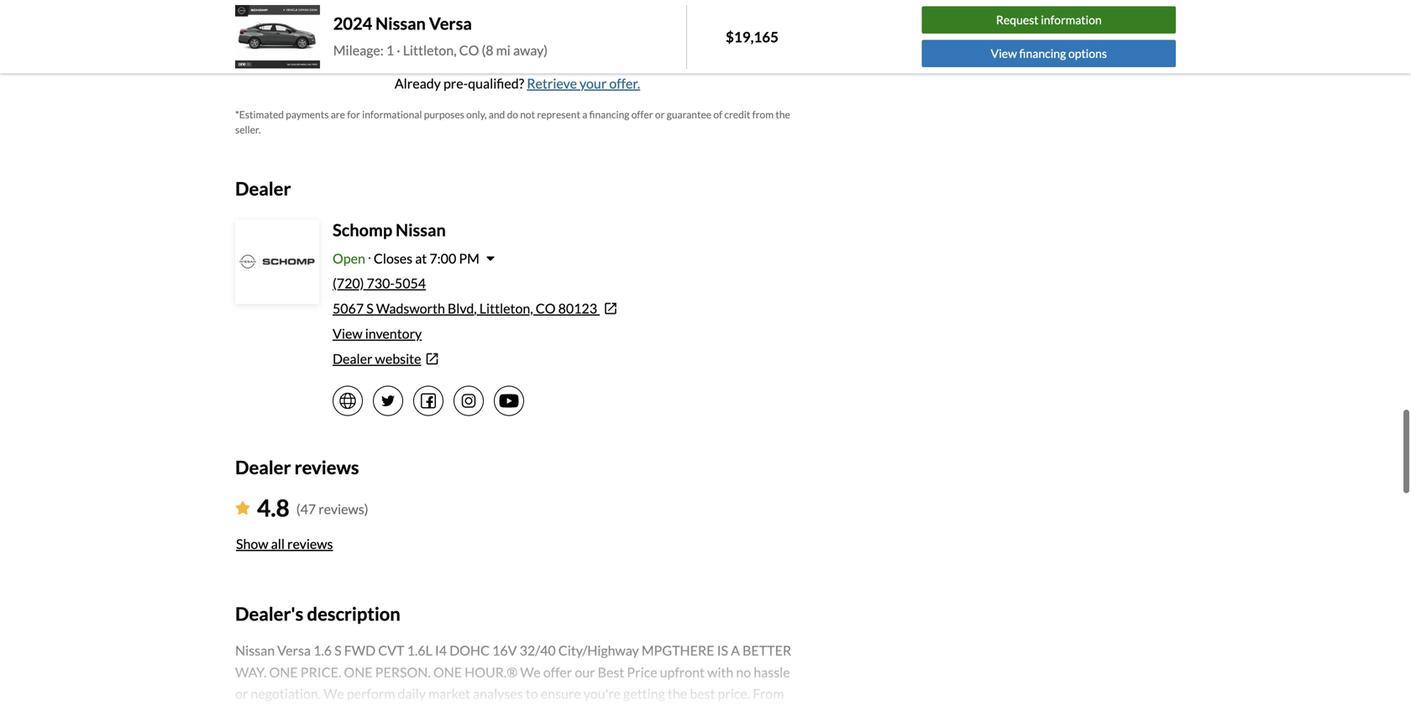 Task type: locate. For each thing, give the bounding box(es) containing it.
information
[[1041, 13, 1102, 27]]

littleton, right ·
[[403, 42, 457, 58]]

show all reviews button
[[235, 526, 334, 563]]

reviews inside 'button'
[[287, 536, 333, 552]]

schomp nissan image
[[237, 222, 318, 302]]

already
[[395, 75, 441, 92]]

dealer up 4.8
[[235, 456, 291, 478]]

0 horizontal spatial view financing options
[[451, 28, 584, 44]]

2 vertical spatial view
[[333, 325, 363, 342]]

1 horizontal spatial financing
[[589, 108, 630, 121]]

reviews right all at the left bottom
[[287, 536, 333, 552]]

littleton, right ,
[[480, 300, 533, 317]]

1 vertical spatial dealer
[[333, 351, 373, 367]]

0 vertical spatial littleton,
[[403, 42, 457, 58]]

1 vertical spatial financing
[[1020, 46, 1066, 61]]

dealer
[[235, 178, 291, 199], [333, 351, 373, 367], [235, 456, 291, 478]]

1 vertical spatial reviews
[[287, 536, 333, 552]]

0 vertical spatial dealer
[[235, 178, 291, 199]]

dealer reviews
[[235, 456, 359, 478]]

0 horizontal spatial options
[[540, 28, 584, 44]]

dealer's
[[235, 603, 304, 625]]

nissan for 2024
[[376, 13, 426, 33]]

retrieve
[[527, 75, 577, 92]]

view financing options for rightmost view financing options button
[[991, 46, 1107, 61]]

your
[[580, 75, 607, 92]]

1 horizontal spatial options
[[1069, 46, 1107, 61]]

financing up already pre-qualified? retrieve your offer.
[[484, 28, 537, 44]]

co inside 2024 nissan versa mileage: 1 · littleton, co (8 mi away)
[[459, 42, 479, 58]]

1 vertical spatial view
[[991, 46, 1017, 61]]

nissan inside 2024 nissan versa mileage: 1 · littleton, co (8 mi away)
[[376, 13, 426, 33]]

mi
[[496, 42, 511, 58]]

2 vertical spatial financing
[[589, 108, 630, 121]]

do
[[507, 108, 518, 121]]

2 vertical spatial dealer
[[235, 456, 291, 478]]

only,
[[466, 108, 487, 121]]

financing down request information button
[[1020, 46, 1066, 61]]

view left (8
[[451, 28, 481, 44]]

all
[[271, 536, 285, 552]]

1 vertical spatial options
[[1069, 46, 1107, 61]]

(8
[[482, 42, 494, 58]]

1 vertical spatial co
[[536, 300, 556, 317]]

for
[[347, 108, 360, 121]]

,
[[474, 300, 477, 317]]

view financing options button down request information button
[[922, 40, 1176, 67]]

view down "request"
[[991, 46, 1017, 61]]

dealer down seller.
[[235, 178, 291, 199]]

description
[[307, 603, 401, 625]]

financing
[[484, 28, 537, 44], [1020, 46, 1066, 61], [589, 108, 630, 121]]

caret down image
[[486, 252, 495, 265]]

0 vertical spatial nissan
[[376, 13, 426, 33]]

1
[[386, 42, 394, 58]]

show all reviews
[[236, 536, 333, 552]]

0 horizontal spatial littleton,
[[403, 42, 457, 58]]

co left 80123
[[536, 300, 556, 317]]

0 vertical spatial financing
[[484, 28, 537, 44]]

nissan up at
[[396, 220, 446, 240]]

offer
[[632, 108, 653, 121]]

purposes
[[424, 108, 464, 121]]

nissan up ·
[[376, 13, 426, 33]]

reviews
[[295, 456, 359, 478], [287, 536, 333, 552]]

0 vertical spatial view financing options
[[451, 28, 584, 44]]

retrieve your offer. link
[[527, 75, 640, 92]]

view financing options
[[451, 28, 584, 44], [991, 46, 1107, 61]]

view financing options for leftmost view financing options button
[[451, 28, 584, 44]]

0 horizontal spatial financing
[[484, 28, 537, 44]]

of
[[714, 108, 723, 121]]

dealer for dealer reviews
[[235, 456, 291, 478]]

options up retrieve
[[540, 28, 584, 44]]

1 horizontal spatial view financing options
[[991, 46, 1107, 61]]

0 horizontal spatial view
[[333, 325, 363, 342]]

0 vertical spatial co
[[459, 42, 479, 58]]

view down 5067
[[333, 325, 363, 342]]

co
[[459, 42, 479, 58], [536, 300, 556, 317]]

7:00
[[430, 250, 456, 267]]

730-
[[367, 275, 395, 291]]

0 vertical spatial view
[[451, 28, 481, 44]]

options down "information" in the top of the page
[[1069, 46, 1107, 61]]

view inventory
[[333, 325, 422, 342]]

blvd
[[448, 300, 474, 317]]

*estimated
[[235, 108, 284, 121]]

inventory
[[365, 325, 422, 342]]

2024 nissan versa image
[[235, 5, 320, 69]]

$19,165
[[726, 28, 779, 45]]

1 vertical spatial nissan
[[396, 220, 446, 240]]

informational
[[362, 108, 422, 121]]

co left (8
[[459, 42, 479, 58]]

view
[[451, 28, 481, 44], [991, 46, 1017, 61], [333, 325, 363, 342]]

4.8
[[257, 494, 290, 522]]

seller.
[[235, 123, 261, 136]]

s
[[366, 300, 374, 317]]

nissan
[[376, 13, 426, 33], [396, 220, 446, 240]]

view financing options button
[[441, 20, 594, 53], [922, 40, 1176, 67]]

reviews up "4.8 (47 reviews)"
[[295, 456, 359, 478]]

options
[[540, 28, 584, 44], [1069, 46, 1107, 61]]

0 horizontal spatial co
[[459, 42, 479, 58]]

0 vertical spatial reviews
[[295, 456, 359, 478]]

5067
[[333, 300, 364, 317]]

view financing options up already pre-qualified? retrieve your offer.
[[451, 28, 584, 44]]

1 horizontal spatial view
[[451, 28, 481, 44]]

1 vertical spatial view financing options
[[991, 46, 1107, 61]]

schomp nissan
[[333, 220, 446, 240]]

financing right a
[[589, 108, 630, 121]]

offer.
[[609, 75, 640, 92]]

dealer down the view inventory
[[333, 351, 373, 367]]

1 horizontal spatial co
[[536, 300, 556, 317]]

littleton, inside 2024 nissan versa mileage: 1 · littleton, co (8 mi away)
[[403, 42, 457, 58]]

payments
[[286, 108, 329, 121]]

(720) 730-5054
[[333, 275, 426, 291]]

littleton,
[[403, 42, 457, 58], [480, 300, 533, 317]]

1 vertical spatial littleton,
[[480, 300, 533, 317]]

0 horizontal spatial view financing options button
[[441, 20, 594, 53]]

show
[[236, 536, 268, 552]]

pre-
[[444, 75, 468, 92]]

view financing options down request information button
[[991, 46, 1107, 61]]

2024 nissan versa mileage: 1 · littleton, co (8 mi away)
[[333, 13, 548, 58]]

dealer inside dealer website link
[[333, 351, 373, 367]]

view financing options button up already pre-qualified? retrieve your offer.
[[441, 20, 594, 53]]

schomp
[[333, 220, 392, 240]]



Task type: vqa. For each thing, say whether or not it's contained in the screenshot.
CO to the right
yes



Task type: describe. For each thing, give the bounding box(es) containing it.
1 horizontal spatial view financing options button
[[922, 40, 1176, 67]]

from
[[752, 108, 774, 121]]

open closes at 7:00 pm
[[333, 250, 480, 267]]

2 horizontal spatial financing
[[1020, 46, 1066, 61]]

*estimated payments are for informational purposes only, and do not represent a financing offer or guarantee of credit from the seller.
[[235, 108, 790, 136]]

wadsworth
[[376, 300, 445, 317]]

request information
[[996, 13, 1102, 27]]

and
[[489, 108, 505, 121]]

away)
[[513, 42, 548, 58]]

0 vertical spatial options
[[540, 28, 584, 44]]

a
[[582, 108, 588, 121]]

4.8 (47 reviews)
[[257, 494, 368, 522]]

represent
[[537, 108, 580, 121]]

already pre-qualified? retrieve your offer.
[[395, 75, 640, 92]]

financing inside *estimated payments are for informational purposes only, and do not represent a financing offer or guarantee of credit from the seller.
[[589, 108, 630, 121]]

the
[[776, 108, 790, 121]]

dealer for dealer website
[[333, 351, 373, 367]]

dealer for dealer
[[235, 178, 291, 199]]

2 horizontal spatial view
[[991, 46, 1017, 61]]

1 horizontal spatial littleton,
[[480, 300, 533, 317]]

·
[[397, 42, 400, 58]]

guarantee
[[667, 108, 712, 121]]

mileage:
[[333, 42, 384, 58]]

dealer website
[[333, 351, 421, 367]]

not
[[520, 108, 535, 121]]

closes
[[374, 250, 413, 267]]

request
[[996, 13, 1039, 27]]

request information button
[[922, 6, 1176, 34]]

youtube icon image
[[500, 394, 519, 408]]

(720) 730-5054 link
[[333, 275, 426, 291]]

or
[[655, 108, 665, 121]]

(720)
[[333, 275, 364, 291]]

dealer website link
[[333, 349, 800, 369]]

dealer's description
[[235, 603, 401, 625]]

credit
[[725, 108, 751, 121]]

qualified?
[[468, 75, 524, 92]]

versa
[[429, 13, 472, 33]]

pm
[[459, 250, 480, 267]]

open
[[333, 250, 365, 267]]

(47
[[296, 501, 316, 518]]

2024
[[333, 13, 372, 33]]

are
[[331, 108, 345, 121]]

nissan for schomp
[[396, 220, 446, 240]]

5054
[[395, 275, 426, 291]]

5067 s wadsworth blvd , littleton, co 80123
[[333, 300, 597, 317]]

reviews)
[[319, 501, 368, 518]]

80123
[[558, 300, 597, 317]]

view inventory link
[[333, 325, 422, 342]]

at
[[415, 250, 427, 267]]

schomp nissan link
[[333, 220, 446, 240]]

website
[[375, 351, 421, 367]]

star image
[[235, 501, 250, 515]]



